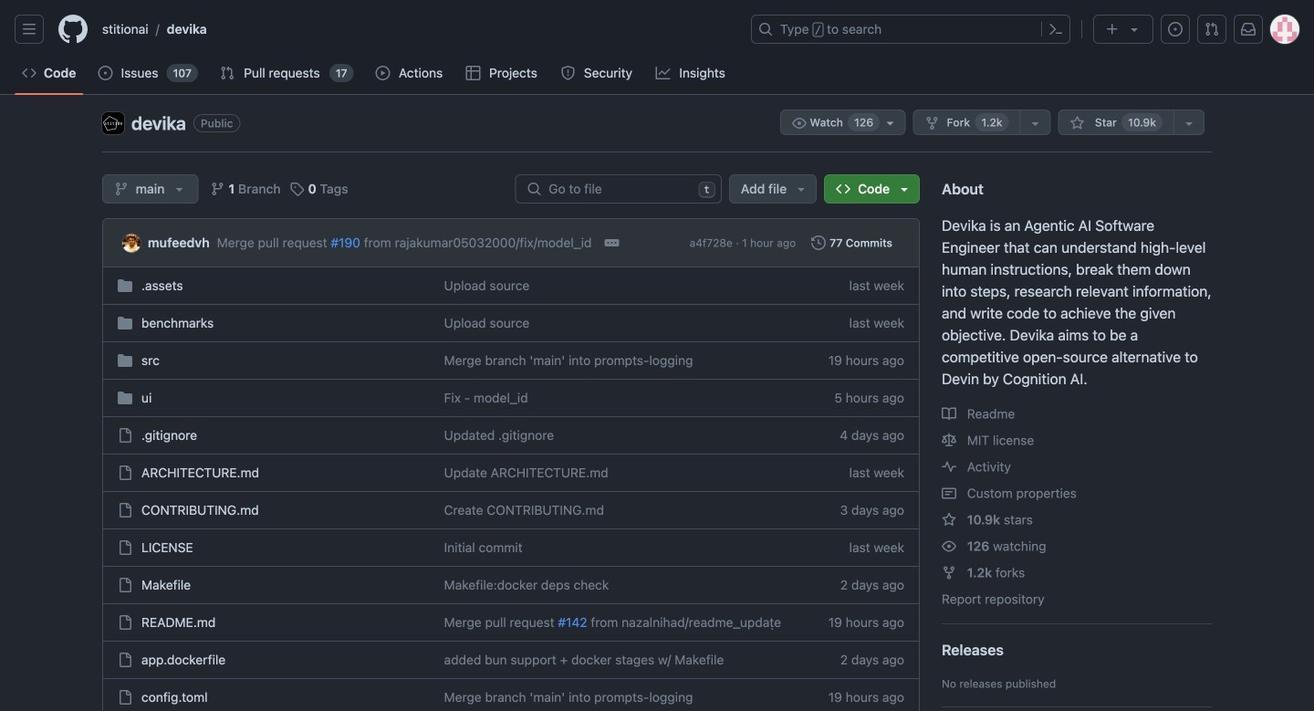 Task type: describe. For each thing, give the bounding box(es) containing it.
notifications image
[[1242, 22, 1256, 37]]

see your forks of this repository image
[[1029, 116, 1043, 131]]

homepage image
[[58, 15, 88, 44]]

book image
[[942, 407, 957, 421]]

mufeedvh image
[[122, 234, 141, 253]]

eye image
[[793, 116, 807, 131]]

1 horizontal spatial code image
[[836, 182, 851, 196]]

git pull request image
[[1205, 22, 1220, 37]]

play image
[[376, 66, 390, 80]]

add this repository to a list image
[[1182, 116, 1197, 131]]

1 directory image from the top
[[118, 278, 132, 293]]

owner avatar image
[[102, 112, 124, 134]]

search image
[[527, 182, 542, 196]]

eye image
[[942, 539, 957, 554]]

directory image
[[118, 316, 132, 331]]

10938 users starred this repository element
[[1122, 113, 1163, 131]]

0 horizontal spatial triangle down image
[[172, 182, 187, 196]]

open commit details image
[[605, 236, 619, 250]]

3 directory image from the top
[[118, 391, 132, 405]]

0 vertical spatial star image
[[1071, 116, 1085, 131]]

note image
[[942, 486, 957, 501]]

plus image
[[1106, 22, 1120, 37]]



Task type: locate. For each thing, give the bounding box(es) containing it.
0 vertical spatial code image
[[22, 66, 37, 80]]

shield image
[[561, 66, 575, 80]]

table image
[[466, 66, 481, 80]]

1 horizontal spatial repo forked image
[[942, 566, 957, 580]]

list
[[95, 15, 740, 44]]

code image
[[22, 66, 37, 80], [836, 182, 851, 196]]

directory image
[[118, 278, 132, 293], [118, 353, 132, 368], [118, 391, 132, 405]]

1 vertical spatial directory image
[[118, 353, 132, 368]]

code image right triangle down icon
[[836, 182, 851, 196]]

star image right see your forks of this repository icon
[[1071, 116, 1085, 131]]

issue opened image
[[1169, 22, 1183, 37]]

triangle down image
[[1128, 22, 1142, 37], [172, 182, 187, 196], [898, 182, 912, 196]]

2 horizontal spatial triangle down image
[[1128, 22, 1142, 37]]

0 horizontal spatial repo forked image
[[925, 116, 940, 131]]

2 directory image from the top
[[118, 353, 132, 368]]

law image
[[942, 433, 957, 448]]

command palette image
[[1049, 22, 1064, 37]]

code image left issue opened image
[[22, 66, 37, 80]]

git branch image
[[114, 182, 129, 196]]

1 horizontal spatial star image
[[1071, 116, 1085, 131]]

tag image
[[290, 182, 305, 196]]

star image
[[1071, 116, 1085, 131], [942, 513, 957, 527]]

0 vertical spatial repo forked image
[[925, 116, 940, 131]]

1 vertical spatial star image
[[942, 513, 957, 527]]

issue opened image
[[98, 66, 113, 80]]

2 vertical spatial directory image
[[118, 391, 132, 405]]

git pull request image
[[220, 66, 235, 80]]

Go to file text field
[[549, 175, 691, 203]]

star image up eye icon
[[942, 513, 957, 527]]

1 vertical spatial repo forked image
[[942, 566, 957, 580]]

0 vertical spatial directory image
[[118, 278, 132, 293]]

pulse image
[[942, 460, 957, 474]]

repo forked image
[[925, 116, 940, 131], [942, 566, 957, 580]]

history image
[[812, 236, 827, 250]]

git branch image
[[210, 182, 225, 196]]

1 vertical spatial code image
[[836, 182, 851, 196]]

triangle down image
[[794, 182, 809, 196]]

graph image
[[656, 66, 671, 80]]

0 horizontal spatial code image
[[22, 66, 37, 80]]

0 horizontal spatial star image
[[942, 513, 957, 527]]

1 horizontal spatial triangle down image
[[898, 182, 912, 196]]



Task type: vqa. For each thing, say whether or not it's contained in the screenshot.
bottommost Out
no



